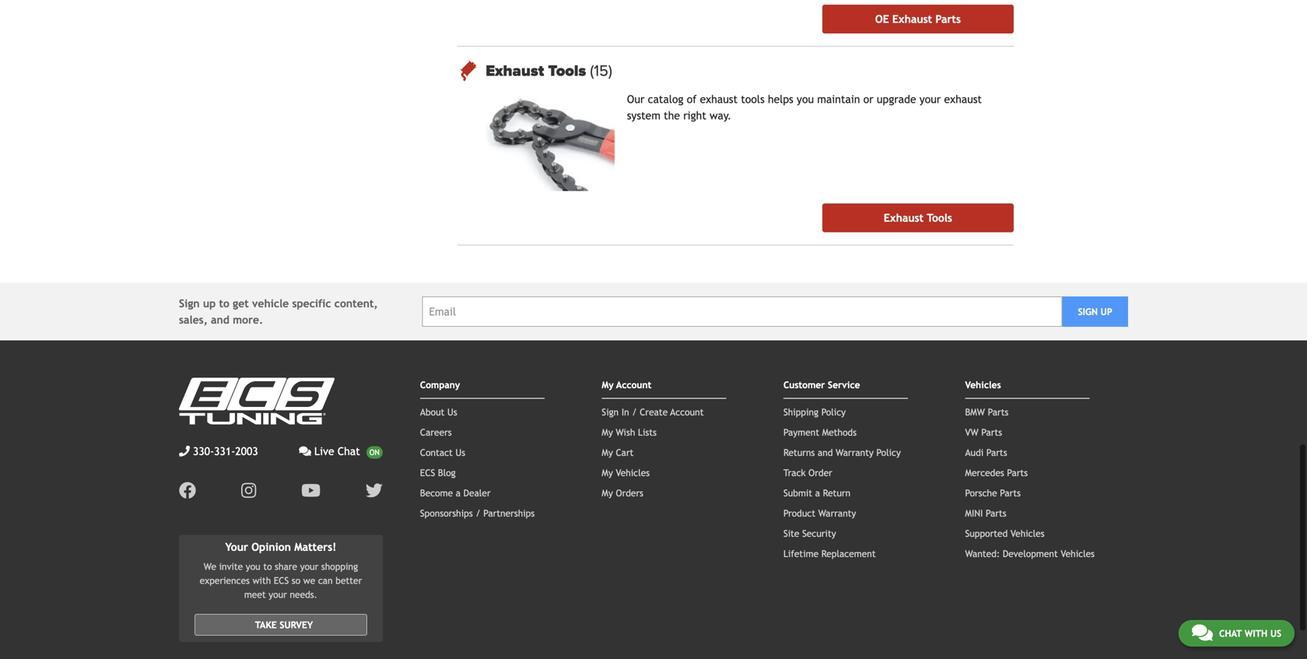 Task type: locate. For each thing, give the bounding box(es) containing it.
1 vertical spatial your
[[300, 561, 319, 572]]

0 vertical spatial exhaust tools
[[486, 61, 590, 80]]

0 horizontal spatial exhaust tools
[[486, 61, 590, 80]]

and right "sales,"
[[211, 314, 230, 326]]

tools for the topmost exhaust tools link
[[549, 61, 586, 80]]

you inside our catalog of exhaust tools helps you maintain or upgrade your exhaust system the right way.
[[797, 93, 814, 105]]

live chat link
[[299, 443, 383, 460]]

0 vertical spatial you
[[797, 93, 814, 105]]

my for my orders
[[602, 488, 613, 499]]

1 horizontal spatial chat
[[1220, 628, 1243, 639]]

us right about
[[448, 407, 458, 418]]

2 vertical spatial exhaust
[[884, 212, 924, 224]]

1 horizontal spatial you
[[797, 93, 814, 105]]

chat inside the "live chat" link
[[338, 445, 360, 458]]

your up we
[[300, 561, 319, 572]]

product warranty link
[[784, 508, 857, 519]]

exhaust right upgrade
[[945, 93, 983, 105]]

1 horizontal spatial up
[[1101, 306, 1113, 317]]

1 vertical spatial policy
[[877, 447, 901, 458]]

1 horizontal spatial exhaust tools
[[884, 212, 953, 224]]

become
[[420, 488, 453, 499]]

0 horizontal spatial tools
[[549, 61, 586, 80]]

track order
[[784, 467, 833, 478]]

ecs left so
[[274, 575, 289, 586]]

my for my cart
[[602, 447, 613, 458]]

lifetime replacement link
[[784, 548, 876, 559]]

our catalog of exhaust tools helps you maintain or upgrade your exhaust system the right way.
[[627, 93, 983, 122]]

vehicles up orders
[[616, 467, 650, 478]]

to
[[219, 297, 230, 310], [263, 561, 272, 572]]

0 vertical spatial /
[[632, 407, 637, 418]]

mini parts
[[966, 508, 1007, 519]]

up
[[203, 297, 216, 310], [1101, 306, 1113, 317]]

your right "meet"
[[269, 589, 287, 600]]

vw parts link
[[966, 427, 1003, 438]]

parts right bmw
[[988, 407, 1009, 418]]

my for my vehicles
[[602, 467, 613, 478]]

supported vehicles link
[[966, 528, 1045, 539]]

you right helps
[[797, 93, 814, 105]]

1 vertical spatial you
[[246, 561, 261, 572]]

1 vertical spatial chat
[[1220, 628, 1243, 639]]

live chat
[[315, 445, 360, 458]]

with right comments image
[[1245, 628, 1268, 639]]

and up order
[[818, 447, 833, 458]]

0 vertical spatial your
[[920, 93, 942, 105]]

us for contact us
[[456, 447, 466, 458]]

upgrade
[[877, 93, 917, 105]]

parts for bmw parts
[[988, 407, 1009, 418]]

my down my cart
[[602, 467, 613, 478]]

0 vertical spatial chat
[[338, 445, 360, 458]]

phone image
[[179, 446, 190, 457]]

1 vertical spatial account
[[671, 407, 704, 418]]

vehicle
[[252, 297, 289, 310]]

4 my from the top
[[602, 467, 613, 478]]

1 horizontal spatial exhaust
[[945, 93, 983, 105]]

1 horizontal spatial and
[[818, 447, 833, 458]]

chat
[[338, 445, 360, 458], [1220, 628, 1243, 639]]

create
[[640, 407, 668, 418]]

parts down mercedes parts
[[1001, 488, 1021, 499]]

2 horizontal spatial sign
[[1079, 306, 1099, 317]]

0 vertical spatial ecs
[[420, 467, 435, 478]]

1 horizontal spatial to
[[263, 561, 272, 572]]

oe exhaust parts link
[[823, 5, 1014, 33]]

wish
[[616, 427, 636, 438]]

take survey link
[[195, 614, 367, 636]]

chat with us link
[[1179, 621, 1296, 647]]

you
[[797, 93, 814, 105], [246, 561, 261, 572]]

0 vertical spatial warranty
[[836, 447, 874, 458]]

1 vertical spatial to
[[263, 561, 272, 572]]

1 my from the top
[[602, 379, 614, 390]]

sign inside button
[[1079, 306, 1099, 317]]

chat inside chat with us link
[[1220, 628, 1243, 639]]

take survey button
[[195, 614, 367, 636]]

a left return
[[816, 488, 821, 499]]

0 horizontal spatial chat
[[338, 445, 360, 458]]

0 horizontal spatial up
[[203, 297, 216, 310]]

track order link
[[784, 467, 833, 478]]

we
[[303, 575, 316, 586]]

to left share
[[263, 561, 272, 572]]

1 vertical spatial exhaust tools link
[[823, 204, 1014, 232]]

warranty
[[836, 447, 874, 458], [819, 508, 857, 519]]

chat right live
[[338, 445, 360, 458]]

chat right comments image
[[1220, 628, 1243, 639]]

up inside sign up to get vehicle specific content, sales, and more.
[[203, 297, 216, 310]]

exhaust tools thumbnail image image
[[486, 94, 615, 191]]

or
[[864, 93, 874, 105]]

account up the in
[[617, 379, 652, 390]]

and
[[211, 314, 230, 326], [818, 447, 833, 458]]

payment
[[784, 427, 820, 438]]

my orders
[[602, 488, 644, 499]]

exhaust
[[700, 93, 738, 105], [945, 93, 983, 105]]

1 horizontal spatial sign
[[602, 407, 619, 418]]

2 my from the top
[[602, 427, 613, 438]]

0 vertical spatial and
[[211, 314, 230, 326]]

my up my wish lists
[[602, 379, 614, 390]]

ecs
[[420, 467, 435, 478], [274, 575, 289, 586]]

/ down dealer
[[476, 508, 481, 519]]

1 vertical spatial us
[[456, 447, 466, 458]]

and inside sign up to get vehicle specific content, sales, and more.
[[211, 314, 230, 326]]

partnerships
[[484, 508, 535, 519]]

parts down porsche parts link
[[986, 508, 1007, 519]]

parts right oe
[[936, 13, 962, 25]]

0 horizontal spatial a
[[456, 488, 461, 499]]

youtube logo image
[[301, 482, 321, 499]]

ecs inside "we invite you to share your shopping experiences with ecs so we can better meet your needs."
[[274, 575, 289, 586]]

us for about us
[[448, 407, 458, 418]]

sponsorships / partnerships link
[[420, 508, 535, 519]]

a left dealer
[[456, 488, 461, 499]]

dealer
[[464, 488, 491, 499]]

with
[[253, 575, 271, 586], [1245, 628, 1268, 639]]

2 horizontal spatial your
[[920, 93, 942, 105]]

sign in / create account link
[[602, 407, 704, 418]]

exhaust tools
[[486, 61, 590, 80], [884, 212, 953, 224]]

us right comments image
[[1271, 628, 1282, 639]]

0 horizontal spatial your
[[269, 589, 287, 600]]

ecs left blog
[[420, 467, 435, 478]]

vehicles
[[966, 379, 1002, 390], [616, 467, 650, 478], [1011, 528, 1045, 539], [1061, 548, 1095, 559]]

sign up to get vehicle specific content, sales, and more.
[[179, 297, 378, 326]]

my
[[602, 379, 614, 390], [602, 427, 613, 438], [602, 447, 613, 458], [602, 467, 613, 478], [602, 488, 613, 499]]

0 vertical spatial account
[[617, 379, 652, 390]]

exhaust
[[893, 13, 933, 25], [486, 61, 545, 80], [884, 212, 924, 224]]

0 horizontal spatial and
[[211, 314, 230, 326]]

tools for the bottom exhaust tools link
[[928, 212, 953, 224]]

1 horizontal spatial tools
[[928, 212, 953, 224]]

warranty down return
[[819, 508, 857, 519]]

330-331-2003 link
[[179, 443, 258, 460]]

0 horizontal spatial to
[[219, 297, 230, 310]]

porsche
[[966, 488, 998, 499]]

parts up porsche parts link
[[1008, 467, 1029, 478]]

us right contact in the bottom of the page
[[456, 447, 466, 458]]

you right invite
[[246, 561, 261, 572]]

0 vertical spatial us
[[448, 407, 458, 418]]

5 my from the top
[[602, 488, 613, 499]]

parts up mercedes parts link
[[987, 447, 1008, 458]]

exhaust up the way.
[[700, 93, 738, 105]]

system
[[627, 109, 661, 122]]

0 horizontal spatial policy
[[822, 407, 846, 418]]

3 my from the top
[[602, 447, 613, 458]]

shipping policy
[[784, 407, 846, 418]]

site security link
[[784, 528, 837, 539]]

0 horizontal spatial with
[[253, 575, 271, 586]]

order
[[809, 467, 833, 478]]

0 horizontal spatial you
[[246, 561, 261, 572]]

with up "meet"
[[253, 575, 271, 586]]

1 vertical spatial with
[[1245, 628, 1268, 639]]

parts for mini parts
[[986, 508, 1007, 519]]

parts
[[936, 13, 962, 25], [988, 407, 1009, 418], [982, 427, 1003, 438], [987, 447, 1008, 458], [1008, 467, 1029, 478], [1001, 488, 1021, 499], [986, 508, 1007, 519]]

0 vertical spatial with
[[253, 575, 271, 586]]

2 vertical spatial us
[[1271, 628, 1282, 639]]

sign for sign up
[[1079, 306, 1099, 317]]

parts right vw
[[982, 427, 1003, 438]]

exhaust tools for the topmost exhaust tools link
[[486, 61, 590, 80]]

330-
[[193, 445, 214, 458]]

1 horizontal spatial with
[[1245, 628, 1268, 639]]

0 vertical spatial exhaust
[[893, 13, 933, 25]]

tools
[[549, 61, 586, 80], [928, 212, 953, 224]]

2 exhaust from the left
[[945, 93, 983, 105]]

warranty down methods
[[836, 447, 874, 458]]

1 vertical spatial exhaust tools
[[884, 212, 953, 224]]

0 horizontal spatial exhaust
[[700, 93, 738, 105]]

0 vertical spatial policy
[[822, 407, 846, 418]]

1 horizontal spatial a
[[816, 488, 821, 499]]

1 horizontal spatial ecs
[[420, 467, 435, 478]]

my left cart
[[602, 447, 613, 458]]

development
[[1003, 548, 1059, 559]]

0 vertical spatial tools
[[549, 61, 586, 80]]

sign inside sign up to get vehicle specific content, sales, and more.
[[179, 297, 200, 310]]

1 horizontal spatial policy
[[877, 447, 901, 458]]

0 horizontal spatial /
[[476, 508, 481, 519]]

/ right the in
[[632, 407, 637, 418]]

up inside button
[[1101, 306, 1113, 317]]

my left wish
[[602, 427, 613, 438]]

account right create at bottom
[[671, 407, 704, 418]]

up for sign up to get vehicle specific content, sales, and more.
[[203, 297, 216, 310]]

1 vertical spatial ecs
[[274, 575, 289, 586]]

your right upgrade
[[920, 93, 942, 105]]

mercedes parts link
[[966, 467, 1029, 478]]

more.
[[233, 314, 263, 326]]

shipping
[[784, 407, 819, 418]]

opinion
[[252, 541, 291, 553]]

about
[[420, 407, 445, 418]]

my left orders
[[602, 488, 613, 499]]

to left get
[[219, 297, 230, 310]]

so
[[292, 575, 301, 586]]

2 a from the left
[[816, 488, 821, 499]]

wanted: development vehicles
[[966, 548, 1095, 559]]

0 horizontal spatial sign
[[179, 297, 200, 310]]

us
[[448, 407, 458, 418], [456, 447, 466, 458], [1271, 628, 1282, 639]]

0 horizontal spatial ecs
[[274, 575, 289, 586]]

1 vertical spatial tools
[[928, 212, 953, 224]]

policy
[[822, 407, 846, 418], [877, 447, 901, 458]]

you inside "we invite you to share your shopping experiences with ecs so we can better meet your needs."
[[246, 561, 261, 572]]

1 vertical spatial /
[[476, 508, 481, 519]]

1 vertical spatial and
[[818, 447, 833, 458]]

1 a from the left
[[456, 488, 461, 499]]

0 vertical spatial to
[[219, 297, 230, 310]]

chat with us
[[1220, 628, 1282, 639]]



Task type: vqa. For each thing, say whether or not it's contained in the screenshot.
My associated with My Vehicles
yes



Task type: describe. For each thing, give the bounding box(es) containing it.
sponsorships / partnerships
[[420, 508, 535, 519]]

with inside "we invite you to share your shopping experiences with ecs so we can better meet your needs."
[[253, 575, 271, 586]]

returns and warranty policy link
[[784, 447, 901, 458]]

exhaust inside "oe exhaust parts" link
[[893, 13, 933, 25]]

bmw parts
[[966, 407, 1009, 418]]

security
[[803, 528, 837, 539]]

my cart
[[602, 447, 634, 458]]

customer service
[[784, 379, 861, 390]]

mini
[[966, 508, 984, 519]]

bmw
[[966, 407, 986, 418]]

product warranty
[[784, 508, 857, 519]]

get
[[233, 297, 249, 310]]

vehicles up bmw parts link
[[966, 379, 1002, 390]]

maintain
[[818, 93, 861, 105]]

audi parts
[[966, 447, 1008, 458]]

careers link
[[420, 427, 452, 438]]

invite
[[219, 561, 243, 572]]

site security
[[784, 528, 837, 539]]

customer
[[784, 379, 826, 390]]

helps
[[768, 93, 794, 105]]

my wish lists
[[602, 427, 657, 438]]

submit a return link
[[784, 488, 851, 499]]

vehicles right development
[[1061, 548, 1095, 559]]

my orders link
[[602, 488, 644, 499]]

right
[[684, 109, 707, 122]]

cart
[[616, 447, 634, 458]]

1 vertical spatial warranty
[[819, 508, 857, 519]]

parts for audi parts
[[987, 447, 1008, 458]]

parts for vw parts
[[982, 427, 1003, 438]]

oe
[[876, 13, 890, 25]]

careers
[[420, 427, 452, 438]]

your opinion matters!
[[225, 541, 337, 553]]

your
[[225, 541, 248, 553]]

sponsorships
[[420, 508, 473, 519]]

2 vertical spatial your
[[269, 589, 287, 600]]

facebook logo image
[[179, 482, 196, 499]]

exhaust tools for the bottom exhaust tools link
[[884, 212, 953, 224]]

return
[[823, 488, 851, 499]]

shipping policy link
[[784, 407, 846, 418]]

ecs tuning image
[[179, 378, 335, 425]]

Email email field
[[422, 297, 1063, 327]]

lifetime
[[784, 548, 819, 559]]

way.
[[710, 109, 732, 122]]

1 horizontal spatial your
[[300, 561, 319, 572]]

company
[[420, 379, 460, 390]]

ecs blog link
[[420, 467, 456, 478]]

track
[[784, 467, 806, 478]]

product
[[784, 508, 816, 519]]

become a dealer
[[420, 488, 491, 499]]

about us link
[[420, 407, 458, 418]]

mercedes
[[966, 467, 1005, 478]]

a for submit
[[816, 488, 821, 499]]

tools
[[741, 93, 765, 105]]

live
[[315, 445, 334, 458]]

content,
[[335, 297, 378, 310]]

instagram logo image
[[241, 482, 256, 499]]

comments image
[[1193, 624, 1214, 642]]

parts for mercedes parts
[[1008, 467, 1029, 478]]

orders
[[616, 488, 644, 499]]

wanted:
[[966, 548, 1001, 559]]

1 exhaust from the left
[[700, 93, 738, 105]]

vehicles up wanted: development vehicles link on the bottom right of the page
[[1011, 528, 1045, 539]]

parts for porsche parts
[[1001, 488, 1021, 499]]

submit
[[784, 488, 813, 499]]

catalog
[[648, 93, 684, 105]]

returns and warranty policy
[[784, 447, 901, 458]]

survey
[[280, 620, 313, 631]]

2003
[[235, 445, 258, 458]]

ecs blog
[[420, 467, 456, 478]]

matters!
[[294, 541, 337, 553]]

to inside "we invite you to share your shopping experiences with ecs so we can better meet your needs."
[[263, 561, 272, 572]]

1 horizontal spatial account
[[671, 407, 704, 418]]

a for become
[[456, 488, 461, 499]]

service
[[828, 379, 861, 390]]

0 horizontal spatial account
[[617, 379, 652, 390]]

about us
[[420, 407, 458, 418]]

comments image
[[299, 446, 311, 457]]

my account
[[602, 379, 652, 390]]

0 vertical spatial exhaust tools link
[[486, 61, 1014, 80]]

your inside our catalog of exhaust tools helps you maintain or upgrade your exhaust system the right way.
[[920, 93, 942, 105]]

1 horizontal spatial /
[[632, 407, 637, 418]]

our
[[627, 93, 645, 105]]

my for my account
[[602, 379, 614, 390]]

twitter logo image
[[366, 482, 383, 499]]

sign up button
[[1063, 297, 1129, 327]]

contact us link
[[420, 447, 466, 458]]

share
[[275, 561, 297, 572]]

sign in / create account
[[602, 407, 704, 418]]

porsche parts link
[[966, 488, 1021, 499]]

specific
[[292, 297, 331, 310]]

sign for sign in / create account
[[602, 407, 619, 418]]

330-331-2003
[[193, 445, 258, 458]]

lifetime replacement
[[784, 548, 876, 559]]

become a dealer link
[[420, 488, 491, 499]]

take survey
[[255, 620, 313, 631]]

my wish lists link
[[602, 427, 657, 438]]

replacement
[[822, 548, 876, 559]]

can
[[318, 575, 333, 586]]

up for sign up
[[1101, 306, 1113, 317]]

bmw parts link
[[966, 407, 1009, 418]]

of
[[687, 93, 697, 105]]

better
[[336, 575, 362, 586]]

oe exhaust parts
[[876, 13, 962, 25]]

sign for sign up to get vehicle specific content, sales, and more.
[[179, 297, 200, 310]]

sign up
[[1079, 306, 1113, 317]]

my for my wish lists
[[602, 427, 613, 438]]

mercedes parts
[[966, 467, 1029, 478]]

to inside sign up to get vehicle specific content, sales, and more.
[[219, 297, 230, 310]]

in
[[622, 407, 630, 418]]

shopping
[[321, 561, 358, 572]]

returns
[[784, 447, 815, 458]]

sales,
[[179, 314, 208, 326]]

1 vertical spatial exhaust
[[486, 61, 545, 80]]

contact us
[[420, 447, 466, 458]]

payment methods
[[784, 427, 857, 438]]



